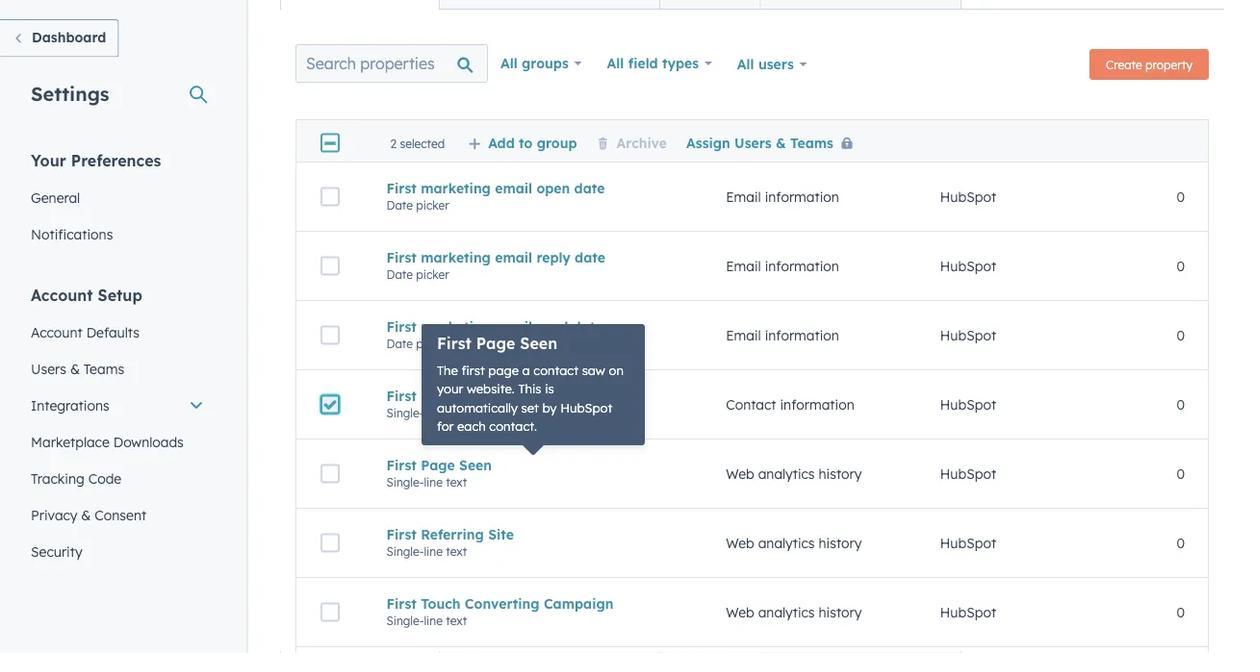 Task type: describe. For each thing, give the bounding box(es) containing it.
defaults
[[86, 324, 140, 341]]

account setup
[[31, 285, 142, 305]]

first for first referring site
[[387, 526, 417, 543]]

page for first page seen single-line text
[[421, 457, 455, 474]]

security link
[[19, 534, 216, 570]]

name
[[421, 388, 461, 405]]

email information for first marketing email open date
[[726, 188, 839, 205]]

history for first referring site
[[819, 535, 862, 552]]

users
[[759, 56, 794, 73]]

email information for first marketing email reply date
[[726, 258, 839, 275]]

group
[[537, 134, 577, 151]]

set
[[521, 400, 539, 416]]

& for consent
[[81, 507, 91, 524]]

first page seen button
[[387, 457, 680, 474]]

contact
[[534, 362, 579, 378]]

single- inside first touch converting campaign single-line text
[[387, 614, 424, 628]]

automatically
[[437, 400, 518, 416]]

web for first referring site
[[726, 535, 755, 552]]

picker for first marketing email send date
[[416, 337, 449, 351]]

information for first marketing email reply date
[[765, 258, 839, 275]]

notifications link
[[19, 216, 216, 253]]

create property button
[[1090, 49, 1209, 80]]

dashboard link
[[0, 19, 119, 57]]

this
[[518, 381, 542, 397]]

users inside tab panel
[[735, 134, 772, 151]]

to
[[519, 134, 533, 151]]

text inside first name single-line text
[[446, 406, 467, 421]]

archive button
[[597, 134, 667, 151]]

property
[[1146, 57, 1193, 72]]

line inside first page seen single-line text
[[424, 475, 443, 490]]

users & teams
[[31, 361, 124, 377]]

groups
[[522, 55, 569, 72]]

all for all users
[[737, 56, 754, 73]]

all field types button
[[595, 44, 725, 83]]

is
[[545, 381, 554, 397]]

first
[[462, 362, 485, 378]]

email for open
[[495, 180, 533, 197]]

0 for first marketing email reply date
[[1177, 258, 1185, 275]]

0 vertical spatial &
[[776, 134, 786, 151]]

single- inside first referring site single-line text
[[387, 545, 424, 559]]

first for first page seen
[[387, 457, 417, 474]]

saw
[[582, 362, 605, 378]]

analytics for first touch converting campaign
[[758, 604, 815, 621]]

contact information
[[726, 396, 855, 413]]

first page seen the first page a contact saw on your website. this is automatically set by hubspot for each contact.
[[437, 334, 624, 435]]

0 for first name
[[1177, 396, 1185, 413]]

privacy
[[31, 507, 77, 524]]

first page seen tooltip
[[422, 324, 645, 446]]

text inside first touch converting campaign single-line text
[[446, 614, 467, 628]]

picker for first marketing email open date
[[416, 198, 449, 213]]

first referring site single-line text
[[387, 526, 514, 559]]

selected
[[400, 136, 445, 150]]

2
[[390, 136, 397, 150]]

hubspot for first marketing email send date
[[940, 327, 997, 344]]

marketing for first marketing email reply date
[[421, 249, 491, 266]]

hubspot for first marketing email open date
[[940, 188, 997, 205]]

contact.
[[489, 419, 537, 435]]

account defaults link
[[19, 314, 216, 351]]

0 for first marketing email open date
[[1177, 188, 1185, 205]]

a
[[522, 362, 530, 378]]

open
[[537, 180, 570, 197]]

hubspot for first name
[[940, 396, 997, 413]]

assign
[[687, 134, 731, 151]]

site
[[488, 526, 514, 543]]

add to group
[[488, 134, 577, 151]]

all users button
[[725, 44, 820, 85]]

first referring site button
[[387, 526, 680, 543]]

contact
[[726, 396, 777, 413]]

first for first marketing email open date
[[387, 180, 417, 197]]

information for first marketing email open date
[[765, 188, 839, 205]]

general link
[[19, 180, 216, 216]]

email for first marketing email reply date
[[726, 258, 761, 275]]

email for first marketing email send date
[[726, 327, 761, 344]]

picker for first marketing email reply date
[[416, 267, 449, 282]]

your preferences
[[31, 151, 161, 170]]

history for first page seen
[[819, 466, 862, 483]]

converting
[[465, 596, 540, 613]]

the
[[437, 362, 458, 378]]

first page seen single-line text
[[387, 457, 492, 490]]

first for first touch converting campaign
[[387, 596, 417, 613]]

security
[[31, 544, 82, 560]]

marketing for first marketing email send date
[[421, 318, 491, 335]]

email for reply
[[495, 249, 533, 266]]

account for account setup
[[31, 285, 93, 305]]

0 for first touch converting campaign
[[1177, 604, 1185, 621]]

tracking code link
[[19, 461, 216, 497]]

first touch converting campaign single-line text
[[387, 596, 614, 628]]

analytics for first referring site
[[758, 535, 815, 552]]

all users
[[737, 56, 794, 73]]

email for first marketing email open date
[[726, 188, 761, 205]]

2 selected
[[390, 136, 445, 150]]

first marketing email reply date date picker
[[387, 249, 606, 282]]

assign users & teams
[[687, 134, 834, 151]]

notifications
[[31, 226, 113, 243]]

line inside first name single-line text
[[424, 406, 443, 421]]

web for first page seen
[[726, 466, 755, 483]]

users & teams link
[[19, 351, 216, 388]]

your preferences element
[[19, 150, 216, 253]]

field
[[628, 55, 658, 72]]

touch
[[421, 596, 461, 613]]

general
[[31, 189, 80, 206]]



Task type: vqa. For each thing, say whether or not it's contained in the screenshot.
Save
no



Task type: locate. For each thing, give the bounding box(es) containing it.
3 date from the top
[[387, 337, 413, 351]]

marketing down selected
[[421, 180, 491, 197]]

single- down referring
[[387, 545, 424, 559]]

4 line from the top
[[424, 614, 443, 628]]

line down referring
[[424, 545, 443, 559]]

first for first marketing email reply date
[[387, 249, 417, 266]]

text down referring
[[446, 545, 467, 559]]

web
[[726, 466, 755, 483], [726, 535, 755, 552], [726, 604, 755, 621]]

date for first marketing email send date
[[572, 318, 603, 335]]

seen down the each
[[459, 457, 492, 474]]

seen
[[520, 334, 558, 353], [459, 457, 492, 474]]

1 text from the top
[[446, 406, 467, 421]]

history for first touch converting campaign
[[819, 604, 862, 621]]

privacy & consent link
[[19, 497, 216, 534]]

2 email information from the top
[[726, 258, 839, 275]]

page
[[488, 362, 519, 378]]

1 vertical spatial marketing
[[421, 249, 491, 266]]

marketing inside first marketing email open date date picker
[[421, 180, 491, 197]]

hubspot for first page seen
[[940, 466, 997, 483]]

date
[[387, 198, 413, 213], [387, 267, 413, 282], [387, 337, 413, 351]]

line inside first touch converting campaign single-line text
[[424, 614, 443, 628]]

account
[[31, 285, 93, 305], [31, 324, 83, 341]]

2 text from the top
[[446, 475, 467, 490]]

web for first touch converting campaign
[[726, 604, 755, 621]]

email inside first marketing email open date date picker
[[495, 180, 533, 197]]

integrations
[[31, 397, 109, 414]]

single- down name
[[387, 406, 424, 421]]

0 vertical spatial marketing
[[421, 180, 491, 197]]

2 web from the top
[[726, 535, 755, 552]]

& right assign
[[776, 134, 786, 151]]

first touch converting campaign button
[[387, 596, 680, 613]]

2 vertical spatial email
[[495, 318, 533, 335]]

1 vertical spatial email
[[495, 249, 533, 266]]

all for all groups
[[501, 55, 518, 72]]

analytics for first page seen
[[758, 466, 815, 483]]

users up integrations
[[31, 361, 66, 377]]

all for all field types
[[607, 55, 624, 72]]

settings
[[31, 81, 109, 105]]

picker inside first marketing email reply date date picker
[[416, 267, 449, 282]]

2 vertical spatial email
[[726, 327, 761, 344]]

all left field
[[607, 55, 624, 72]]

3 email from the top
[[726, 327, 761, 344]]

2 vertical spatial email information
[[726, 327, 839, 344]]

marketing for first marketing email open date
[[421, 180, 491, 197]]

date inside first marketing email open date date picker
[[574, 180, 605, 197]]

1 vertical spatial email
[[726, 258, 761, 275]]

email left reply
[[495, 249, 533, 266]]

3 single- from the top
[[387, 545, 424, 559]]

date inside first marketing email open date date picker
[[387, 198, 413, 213]]

1 vertical spatial &
[[70, 361, 80, 377]]

first
[[387, 180, 417, 197], [387, 249, 417, 266], [387, 318, 417, 335], [437, 334, 472, 353], [387, 388, 417, 405], [387, 457, 417, 474], [387, 526, 417, 543], [387, 596, 417, 613]]

1 picker from the top
[[416, 198, 449, 213]]

code
[[88, 470, 122, 487]]

0 horizontal spatial users
[[31, 361, 66, 377]]

2 line from the top
[[424, 475, 443, 490]]

1 history from the top
[[819, 466, 862, 483]]

date inside first marketing email reply date date picker
[[575, 249, 606, 266]]

consent
[[95, 507, 146, 524]]

0 vertical spatial web analytics history
[[726, 466, 862, 483]]

1 vertical spatial web analytics history
[[726, 535, 862, 552]]

email inside first marketing email reply date date picker
[[495, 249, 533, 266]]

date right "send"
[[572, 318, 603, 335]]

all left groups
[[501, 55, 518, 72]]

email information
[[726, 188, 839, 205], [726, 258, 839, 275], [726, 327, 839, 344]]

email
[[495, 180, 533, 197], [495, 249, 533, 266], [495, 318, 533, 335]]

2 vertical spatial date
[[387, 337, 413, 351]]

users
[[735, 134, 772, 151], [31, 361, 66, 377]]

2 history from the top
[[819, 535, 862, 552]]

information for first marketing email send date
[[765, 327, 839, 344]]

date for first marketing email open date
[[574, 180, 605, 197]]

first inside first marketing email reply date date picker
[[387, 249, 417, 266]]

types
[[662, 55, 699, 72]]

privacy & consent
[[31, 507, 146, 524]]

seen inside first page seen the first page a contact saw on your website. this is automatically set by hubspot for each contact.
[[520, 334, 558, 353]]

1 web from the top
[[726, 466, 755, 483]]

marketplace downloads link
[[19, 424, 216, 461]]

1 0 from the top
[[1177, 188, 1185, 205]]

first inside first referring site single-line text
[[387, 526, 417, 543]]

users inside the account setup element
[[31, 361, 66, 377]]

marketing inside the first marketing email send date date picker
[[421, 318, 491, 335]]

3 0 from the top
[[1177, 327, 1185, 344]]

first inside the first marketing email send date date picker
[[387, 318, 417, 335]]

information for first name
[[780, 396, 855, 413]]

& up integrations
[[70, 361, 80, 377]]

3 text from the top
[[446, 545, 467, 559]]

2 horizontal spatial all
[[737, 56, 754, 73]]

1 vertical spatial teams
[[84, 361, 124, 377]]

tab panel containing all groups
[[280, 9, 1225, 654]]

picker
[[416, 198, 449, 213], [416, 267, 449, 282], [416, 337, 449, 351]]

0 vertical spatial users
[[735, 134, 772, 151]]

single- inside first name single-line text
[[387, 406, 424, 421]]

0 horizontal spatial all
[[501, 55, 518, 72]]

date right open
[[574, 180, 605, 197]]

web analytics history for first page seen
[[726, 466, 862, 483]]

analytics
[[758, 466, 815, 483], [758, 535, 815, 552], [758, 604, 815, 621]]

first inside first page seen the first page a contact saw on your website. this is automatically set by hubspot for each contact.
[[437, 334, 472, 353]]

0 vertical spatial email
[[495, 180, 533, 197]]

0 vertical spatial email
[[726, 188, 761, 205]]

date for first marketing email reply date
[[575, 249, 606, 266]]

& inside users & teams link
[[70, 361, 80, 377]]

1 line from the top
[[424, 406, 443, 421]]

page up page
[[476, 334, 516, 353]]

1 email from the top
[[495, 180, 533, 197]]

6 0 from the top
[[1177, 535, 1185, 552]]

0 vertical spatial email information
[[726, 188, 839, 205]]

1 vertical spatial analytics
[[758, 535, 815, 552]]

line down name
[[424, 406, 443, 421]]

create property
[[1106, 57, 1193, 72]]

first inside first touch converting campaign single-line text
[[387, 596, 417, 613]]

account up users & teams
[[31, 324, 83, 341]]

text inside first referring site single-line text
[[446, 545, 467, 559]]

picker up the first marketing email send date date picker
[[416, 267, 449, 282]]

account for account defaults
[[31, 324, 83, 341]]

your
[[437, 381, 463, 397]]

seen for first page seen single-line text
[[459, 457, 492, 474]]

Search search field
[[296, 44, 488, 83]]

1 marketing from the top
[[421, 180, 491, 197]]

tab list
[[280, 0, 962, 10]]

3 email information from the top
[[726, 327, 839, 344]]

marketplace downloads
[[31, 434, 184, 451]]

archive
[[617, 134, 667, 151]]

1 vertical spatial email information
[[726, 258, 839, 275]]

first inside first name single-line text
[[387, 388, 417, 405]]

all
[[501, 55, 518, 72], [607, 55, 624, 72], [737, 56, 754, 73]]

teams down users
[[790, 134, 834, 151]]

1 vertical spatial history
[[819, 535, 862, 552]]

2 vertical spatial web analytics history
[[726, 604, 862, 621]]

page
[[476, 334, 516, 353], [421, 457, 455, 474]]

teams down defaults
[[84, 361, 124, 377]]

tab panel
[[280, 9, 1225, 654]]

first inside first marketing email open date date picker
[[387, 180, 417, 197]]

line inside first referring site single-line text
[[424, 545, 443, 559]]

0 for first marketing email send date
[[1177, 327, 1185, 344]]

1 horizontal spatial teams
[[790, 134, 834, 151]]

& inside privacy & consent link
[[81, 507, 91, 524]]

0 vertical spatial analytics
[[758, 466, 815, 483]]

1 vertical spatial users
[[31, 361, 66, 377]]

2 marketing from the top
[[421, 249, 491, 266]]

3 email from the top
[[495, 318, 533, 335]]

text down name
[[446, 406, 467, 421]]

picker inside first marketing email open date date picker
[[416, 198, 449, 213]]

0 vertical spatial date
[[574, 180, 605, 197]]

0 vertical spatial seen
[[520, 334, 558, 353]]

1 single- from the top
[[387, 406, 424, 421]]

account setup element
[[19, 285, 216, 570]]

reply
[[537, 249, 571, 266]]

first marketing email send date button
[[387, 318, 680, 335]]

2 email from the top
[[726, 258, 761, 275]]

1 vertical spatial account
[[31, 324, 83, 341]]

page inside first page seen single-line text
[[421, 457, 455, 474]]

page inside first page seen the first page a contact saw on your website. this is automatically set by hubspot for each contact.
[[476, 334, 516, 353]]

users right assign
[[735, 134, 772, 151]]

1 vertical spatial web
[[726, 535, 755, 552]]

2 vertical spatial history
[[819, 604, 862, 621]]

marketing inside first marketing email reply date date picker
[[421, 249, 491, 266]]

hubspot inside first page seen the first page a contact saw on your website. this is automatically set by hubspot for each contact.
[[560, 400, 613, 416]]

marketing
[[421, 180, 491, 197], [421, 249, 491, 266], [421, 318, 491, 335]]

first name button
[[387, 388, 680, 405]]

0 vertical spatial history
[[819, 466, 862, 483]]

first for first name
[[387, 388, 417, 405]]

0 vertical spatial teams
[[790, 134, 834, 151]]

single- down touch at the left of page
[[387, 614, 424, 628]]

1 date from the top
[[387, 198, 413, 213]]

email inside the first marketing email send date date picker
[[495, 318, 533, 335]]

0 horizontal spatial &
[[70, 361, 80, 377]]

picker up the
[[416, 337, 449, 351]]

1 vertical spatial date
[[575, 249, 606, 266]]

downloads
[[113, 434, 184, 451]]

3 line from the top
[[424, 545, 443, 559]]

0 horizontal spatial page
[[421, 457, 455, 474]]

0 vertical spatial date
[[387, 198, 413, 213]]

email information for first marketing email send date
[[726, 327, 839, 344]]

each
[[457, 419, 486, 435]]

2 vertical spatial picker
[[416, 337, 449, 351]]

3 marketing from the top
[[421, 318, 491, 335]]

single- inside first page seen single-line text
[[387, 475, 424, 490]]

web analytics history
[[726, 466, 862, 483], [726, 535, 862, 552], [726, 604, 862, 621]]

all left users
[[737, 56, 754, 73]]

email for send
[[495, 318, 533, 335]]

all field types
[[607, 55, 699, 72]]

web analytics history for first referring site
[[726, 535, 862, 552]]

1 email from the top
[[726, 188, 761, 205]]

0 vertical spatial picker
[[416, 198, 449, 213]]

your
[[31, 151, 66, 170]]

website.
[[467, 381, 515, 397]]

text up referring
[[446, 475, 467, 490]]

2 date from the top
[[387, 267, 413, 282]]

send
[[537, 318, 568, 335]]

web analytics history for first touch converting campaign
[[726, 604, 862, 621]]

single- up referring
[[387, 475, 424, 490]]

first marketing email open date button
[[387, 180, 680, 197]]

page for first page seen the first page a contact saw on your website. this is automatically set by hubspot for each contact.
[[476, 334, 516, 353]]

page down for
[[421, 457, 455, 474]]

0 for first referring site
[[1177, 535, 1185, 552]]

referring
[[421, 526, 484, 543]]

2 email from the top
[[495, 249, 533, 266]]

& for teams
[[70, 361, 80, 377]]

1 horizontal spatial seen
[[520, 334, 558, 353]]

create
[[1106, 57, 1143, 72]]

single-
[[387, 406, 424, 421], [387, 475, 424, 490], [387, 545, 424, 559], [387, 614, 424, 628]]

1 horizontal spatial all
[[607, 55, 624, 72]]

1 horizontal spatial page
[[476, 334, 516, 353]]

7 0 from the top
[[1177, 604, 1185, 621]]

line up referring
[[424, 475, 443, 490]]

2 web analytics history from the top
[[726, 535, 862, 552]]

first inside first page seen single-line text
[[387, 457, 417, 474]]

2 horizontal spatial &
[[776, 134, 786, 151]]

1 analytics from the top
[[758, 466, 815, 483]]

seen inside first page seen single-line text
[[459, 457, 492, 474]]

3 history from the top
[[819, 604, 862, 621]]

date for first marketing email open date
[[387, 198, 413, 213]]

hubspot for first touch converting campaign
[[940, 604, 997, 621]]

information
[[765, 188, 839, 205], [765, 258, 839, 275], [765, 327, 839, 344], [780, 396, 855, 413]]

on
[[609, 362, 624, 378]]

all groups button
[[488, 44, 595, 83]]

1 vertical spatial page
[[421, 457, 455, 474]]

seen for first page seen the first page a contact saw on your website. this is automatically set by hubspot for each contact.
[[520, 334, 558, 353]]

& right privacy
[[81, 507, 91, 524]]

add to group button
[[468, 134, 577, 151]]

hubspot for first referring site
[[940, 535, 997, 552]]

setup
[[98, 285, 142, 305]]

1 email information from the top
[[726, 188, 839, 205]]

2 single- from the top
[[387, 475, 424, 490]]

0 vertical spatial page
[[476, 334, 516, 353]]

2 vertical spatial date
[[572, 318, 603, 335]]

by
[[543, 400, 557, 416]]

tracking
[[31, 470, 85, 487]]

date for first marketing email send date
[[387, 337, 413, 351]]

0 horizontal spatial teams
[[84, 361, 124, 377]]

0 for first page seen
[[1177, 466, 1185, 483]]

2 vertical spatial analytics
[[758, 604, 815, 621]]

marketplace
[[31, 434, 110, 451]]

date right reply
[[575, 249, 606, 266]]

for
[[437, 419, 454, 435]]

hubspot
[[940, 188, 997, 205], [940, 258, 997, 275], [940, 327, 997, 344], [940, 396, 997, 413], [560, 400, 613, 416], [940, 466, 997, 483], [940, 535, 997, 552], [940, 604, 997, 621]]

2 account from the top
[[31, 324, 83, 341]]

text inside first page seen single-line text
[[446, 475, 467, 490]]

hubspot for first marketing email reply date
[[940, 258, 997, 275]]

1 account from the top
[[31, 285, 93, 305]]

0 vertical spatial account
[[31, 285, 93, 305]]

date inside first marketing email reply date date picker
[[387, 267, 413, 282]]

account defaults
[[31, 324, 140, 341]]

date inside the first marketing email send date date picker
[[387, 337, 413, 351]]

0 horizontal spatial seen
[[459, 457, 492, 474]]

1 web analytics history from the top
[[726, 466, 862, 483]]

3 picker from the top
[[416, 337, 449, 351]]

tracking code
[[31, 470, 122, 487]]

first name single-line text
[[387, 388, 467, 421]]

3 web from the top
[[726, 604, 755, 621]]

2 picker from the top
[[416, 267, 449, 282]]

all groups
[[501, 55, 569, 72]]

1 vertical spatial date
[[387, 267, 413, 282]]

2 vertical spatial marketing
[[421, 318, 491, 335]]

marketing up the
[[421, 318, 491, 335]]

marketing down first marketing email open date date picker
[[421, 249, 491, 266]]

integrations button
[[19, 388, 216, 424]]

email left "send"
[[495, 318, 533, 335]]

2 0 from the top
[[1177, 258, 1185, 275]]

2 vertical spatial web
[[726, 604, 755, 621]]

1 horizontal spatial users
[[735, 134, 772, 151]]

3 web analytics history from the top
[[726, 604, 862, 621]]

first marketing email reply date button
[[387, 249, 680, 266]]

first marketing email send date date picker
[[387, 318, 603, 351]]

3 analytics from the top
[[758, 604, 815, 621]]

text down touch at the left of page
[[446, 614, 467, 628]]

4 single- from the top
[[387, 614, 424, 628]]

5 0 from the top
[[1177, 466, 1185, 483]]

campaign
[[544, 596, 614, 613]]

picker down selected
[[416, 198, 449, 213]]

4 text from the top
[[446, 614, 467, 628]]

email left open
[[495, 180, 533, 197]]

account up account defaults
[[31, 285, 93, 305]]

first for first marketing email send date
[[387, 318, 417, 335]]

picker inside the first marketing email send date date picker
[[416, 337, 449, 351]]

teams inside users & teams link
[[84, 361, 124, 377]]

1 horizontal spatial &
[[81, 507, 91, 524]]

date inside the first marketing email send date date picker
[[572, 318, 603, 335]]

4 0 from the top
[[1177, 396, 1185, 413]]

date for first marketing email reply date
[[387, 267, 413, 282]]

2 vertical spatial &
[[81, 507, 91, 524]]

dashboard
[[32, 29, 106, 46]]

preferences
[[71, 151, 161, 170]]

1 vertical spatial seen
[[459, 457, 492, 474]]

assign users & teams button
[[687, 134, 861, 151]]

0 vertical spatial web
[[726, 466, 755, 483]]

line down touch at the left of page
[[424, 614, 443, 628]]

1 vertical spatial picker
[[416, 267, 449, 282]]

first marketing email open date date picker
[[387, 180, 605, 213]]

seen up the a
[[520, 334, 558, 353]]

2 analytics from the top
[[758, 535, 815, 552]]

date
[[574, 180, 605, 197], [575, 249, 606, 266], [572, 318, 603, 335]]



